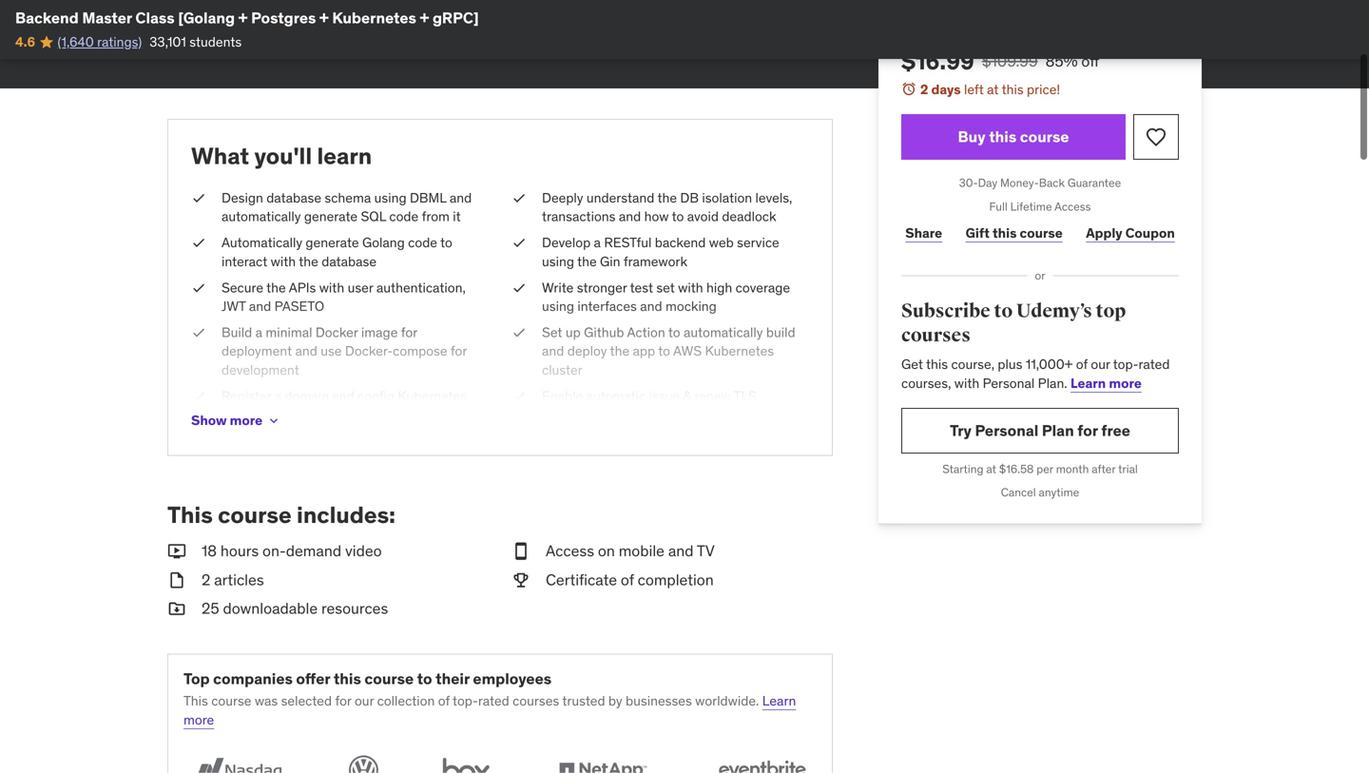 Task type: vqa. For each thing, say whether or not it's contained in the screenshot.
1st 32min from the bottom
no



Task type: describe. For each thing, give the bounding box(es) containing it.
coverage
[[736, 278, 791, 295]]

11,000+
[[1026, 355, 1073, 372]]

at inside starting at $16.58 per month after trial cancel anytime
[[987, 461, 997, 476]]

this for get
[[926, 355, 948, 372]]

off
[[1082, 50, 1100, 70]]

tech school link
[[235, 5, 327, 22]]

course up hours
[[218, 500, 292, 528]]

the inside automatically generate golang code to interact with the database
[[299, 252, 319, 269]]

develop a restful backend web service using the gin framework
[[542, 233, 780, 269]]

register
[[222, 387, 271, 404]]

2 + from the left
[[320, 8, 329, 28]]

image
[[361, 323, 398, 340]]

design database schema using dbml and automatically generate sql code from it
[[222, 188, 472, 224]]

$16.58
[[1000, 461, 1034, 476]]

database inside the design database schema using dbml and automatically generate sql code from it
[[267, 188, 322, 206]]

xsmall image for set
[[512, 323, 527, 341]]

the inside enable automatic issue & renew tls certificate for the domain with let's encrypt
[[625, 405, 644, 422]]

db
[[681, 188, 699, 206]]

18 hours on-demand video
[[202, 540, 382, 560]]

share button
[[902, 214, 947, 252]]

enable
[[542, 387, 583, 404]]

show
[[191, 411, 227, 428]]

ingress
[[222, 405, 265, 422]]

apply
[[1087, 224, 1123, 241]]

xsmall image for write
[[512, 278, 527, 296]]

authentication,
[[377, 278, 466, 295]]

[golang
[[178, 8, 235, 28]]

try
[[950, 420, 972, 439]]

their
[[436, 668, 470, 688]]

and inside write stronger test set with high coverage using interfaces and mocking
[[640, 297, 663, 314]]

generate inside the design database schema using dbml and automatically generate sql code from it
[[304, 207, 358, 224]]

config
[[358, 387, 395, 404]]

web inside develop a restful backend web service using the gin framework
[[709, 233, 734, 250]]

for down top companies offer this course to their employees
[[335, 692, 352, 709]]

xsmall image for design
[[191, 188, 206, 207]]

for left free
[[1078, 420, 1098, 439]]

avoid
[[687, 207, 719, 224]]

33,101 students
[[150, 33, 242, 50]]

automatically inside the design database schema using dbml and automatically generate sql code from it
[[222, 207, 301, 224]]

up
[[566, 323, 581, 340]]

build
[[222, 323, 252, 340]]

33,101
[[150, 33, 186, 50]]

subscribe
[[902, 299, 991, 322]]

domain inside enable automatic issue & renew tls certificate for the domain with let's encrypt
[[648, 405, 692, 422]]

this for this course was selected for our collection of top-rated courses trusted by businesses worldwide.
[[184, 692, 208, 709]]

xsmall image for build
[[191, 323, 206, 341]]

the inside secure the apis with user authentication, jwt and paseto
[[266, 278, 286, 295]]

this down $109.99
[[1002, 80, 1024, 97]]

deeply
[[542, 188, 584, 206]]

build
[[767, 323, 796, 340]]

to up aws on the top of page
[[669, 323, 681, 340]]

ratings)
[[97, 33, 142, 50]]

2 for 2 days left at this price!
[[921, 80, 929, 97]]

learn
[[317, 141, 372, 169]]

encrypt
[[755, 405, 801, 422]]

what you'll learn
[[191, 141, 372, 169]]

levels,
[[756, 188, 793, 206]]

with inside secure the apis with user authentication, jwt and paseto
[[319, 278, 345, 295]]

gift this course
[[966, 224, 1063, 241]]

tls
[[734, 387, 757, 404]]

this for gift
[[993, 224, 1017, 241]]

golang
[[362, 233, 405, 250]]

for right compose
[[451, 342, 467, 359]]

learn more link for top companies offer this course to their employees
[[184, 692, 796, 728]]

certificate
[[546, 569, 617, 589]]

0 horizontal spatial by
[[218, 5, 232, 22]]

to left their
[[417, 668, 432, 688]]

how
[[645, 207, 669, 224]]

to down config
[[355, 405, 367, 422]]

updated
[[219, 31, 268, 48]]

this right the offer
[[334, 668, 361, 688]]

to inside deeply understand the db isolation levels, transactions and how to avoid deadlock
[[672, 207, 684, 224]]

with inside automatically generate golang code to interact with the database
[[271, 252, 296, 269]]

and inside build a minimal docker image for deployment and use docker-compose for development
[[295, 342, 318, 359]]

for inside enable automatic issue & renew tls certificate for the domain with let's encrypt
[[606, 405, 622, 422]]

was
[[255, 692, 278, 709]]

small image for 25
[[167, 598, 186, 619]]

more inside button
[[230, 411, 263, 428]]

full
[[990, 198, 1008, 213]]

small image for 18
[[167, 540, 186, 561]]

code inside the design database schema using dbml and automatically generate sql code from it
[[389, 207, 419, 224]]

completion
[[638, 569, 714, 589]]

1 vertical spatial personal
[[975, 420, 1039, 439]]

learn more for subscribe to udemy's top courses
[[1071, 374, 1142, 391]]

4.6
[[15, 33, 35, 50]]

course inside buy this course button
[[1020, 126, 1070, 145]]

and inside register a domain and config kubernetes ingress to route traffic to the web service
[[332, 387, 355, 404]]

course inside gift this course link
[[1020, 224, 1063, 241]]

traffic
[[318, 405, 352, 422]]

write
[[542, 278, 574, 295]]

a for develop
[[594, 233, 601, 250]]

set
[[542, 323, 563, 340]]

develop
[[542, 233, 591, 250]]

$109.99
[[982, 50, 1038, 70]]

transactions
[[542, 207, 616, 224]]

starting at $16.58 per month after trial cancel anytime
[[943, 461, 1138, 499]]

gift this course link
[[962, 214, 1067, 252]]

personal inside get this course, plus 11,000+ of our top-rated courses, with personal plan.
[[983, 374, 1035, 391]]

worldwide.
[[696, 692, 759, 709]]

25 downloadable resources
[[202, 598, 388, 617]]

$16.99
[[902, 46, 975, 75]]

the inside develop a restful backend web service using the gin framework
[[577, 252, 597, 269]]

after
[[1092, 461, 1116, 476]]

trusted
[[562, 692, 606, 709]]

this for this course includes:
[[167, 500, 213, 528]]

and left tv
[[669, 540, 694, 560]]

top
[[184, 668, 210, 688]]

schema
[[325, 188, 371, 206]]

companies
[[213, 668, 293, 688]]

web inside register a domain and config kubernetes ingress to route traffic to the web service
[[393, 405, 418, 422]]

use
[[321, 342, 342, 359]]

free
[[1102, 420, 1131, 439]]

it
[[453, 207, 461, 224]]

understand
[[587, 188, 655, 206]]

deploy
[[568, 342, 607, 359]]

to right the app
[[658, 342, 671, 359]]

high
[[707, 278, 733, 295]]

offer
[[296, 668, 330, 688]]

postgres
[[251, 8, 316, 28]]

alarm image
[[902, 80, 917, 96]]

to left route
[[268, 405, 280, 422]]

this course was selected for our collection of top-rated courses trusted by businesses worldwide.
[[184, 692, 759, 709]]

left
[[965, 80, 984, 97]]

xsmall image for last
[[167, 32, 183, 48]]

set up github action to automatically build and deploy the app to aws kubernetes cluster
[[542, 323, 796, 377]]

on-
[[263, 540, 286, 560]]

(1,640 ratings)
[[58, 33, 142, 50]]

box image
[[435, 751, 498, 773]]

deeply understand the db isolation levels, transactions and how to avoid deadlock
[[542, 188, 793, 224]]

generate inside automatically generate golang code to interact with the database
[[306, 233, 359, 250]]

stronger
[[577, 278, 627, 295]]

1 vertical spatial courses
[[513, 692, 560, 709]]

to inside subscribe to udemy's top courses
[[994, 299, 1013, 322]]

test
[[630, 278, 653, 295]]

service inside register a domain and config kubernetes ingress to route traffic to the web service
[[421, 405, 463, 422]]

deployment
[[222, 342, 292, 359]]

small image for access
[[512, 540, 531, 561]]

plan
[[1042, 420, 1075, 439]]

1 vertical spatial by
[[609, 692, 623, 709]]

2 for 2 articles
[[202, 569, 211, 589]]

last updated 11/2023
[[190, 31, 320, 48]]



Task type: locate. For each thing, give the bounding box(es) containing it.
service inside develop a restful backend web service using the gin framework
[[737, 233, 780, 250]]

more inside 'learn more'
[[184, 710, 214, 728]]

top- down top at the right
[[1114, 355, 1139, 372]]

automatically inside set up github action to automatically build and deploy the app to aws kubernetes cluster
[[684, 323, 763, 340]]

1 horizontal spatial access
[[1055, 198, 1091, 213]]

1 vertical spatial top-
[[453, 692, 478, 709]]

of inside get this course, plus 11,000+ of our top-rated courses, with personal plan.
[[1077, 355, 1088, 372]]

1 vertical spatial small image
[[167, 569, 186, 590]]

database up user on the left of the page
[[322, 252, 377, 269]]

1 vertical spatial small image
[[512, 569, 531, 590]]

this right buy on the right of the page
[[989, 126, 1017, 145]]

0 vertical spatial small image
[[167, 540, 186, 561]]

learn more for top companies offer this course to their employees
[[184, 692, 796, 728]]

you'll
[[254, 141, 312, 169]]

+ up updated at the top left of page
[[238, 8, 248, 28]]

1 horizontal spatial a
[[275, 387, 282, 404]]

with down renew
[[695, 405, 720, 422]]

domain inside register a domain and config kubernetes ingress to route traffic to the web service
[[285, 387, 329, 404]]

learn for subscribe to udemy's top courses
[[1071, 374, 1106, 391]]

rated inside get this course, plus 11,000+ of our top-rated courses, with personal plan.
[[1139, 355, 1170, 372]]

0 horizontal spatial rated
[[478, 692, 510, 709]]

personal down plus
[[983, 374, 1035, 391]]

web
[[709, 233, 734, 250], [393, 405, 418, 422]]

learn more up free
[[1071, 374, 1142, 391]]

courses down employees
[[513, 692, 560, 709]]

0 vertical spatial top-
[[1114, 355, 1139, 372]]

1 vertical spatial domain
[[648, 405, 692, 422]]

generate
[[304, 207, 358, 224], [306, 233, 359, 250]]

a for register
[[275, 387, 282, 404]]

the up apis
[[299, 252, 319, 269]]

0 vertical spatial more
[[1109, 374, 1142, 391]]

learn right the plan.
[[1071, 374, 1106, 391]]

mobile
[[619, 540, 665, 560]]

1 vertical spatial learn more link
[[184, 692, 796, 728]]

1 horizontal spatial domain
[[648, 405, 692, 422]]

database down you'll
[[267, 188, 322, 206]]

a inside develop a restful backend web service using the gin framework
[[594, 233, 601, 250]]

1 horizontal spatial our
[[1091, 355, 1111, 372]]

with
[[271, 252, 296, 269], [319, 278, 345, 295], [678, 278, 704, 295], [955, 374, 980, 391], [695, 405, 720, 422]]

tech
[[235, 5, 270, 22]]

the down automatic
[[625, 405, 644, 422]]

to inside automatically generate golang code to interact with the database
[[441, 233, 453, 250]]

businesses
[[626, 692, 692, 709]]

2 vertical spatial of
[[438, 692, 450, 709]]

more up free
[[1109, 374, 1142, 391]]

jwt
[[222, 297, 246, 314]]

0 vertical spatial using
[[374, 188, 407, 206]]

1 horizontal spatial top-
[[1114, 355, 1139, 372]]

kubernetes inside set up github action to automatically build and deploy the app to aws kubernetes cluster
[[705, 342, 774, 359]]

0 vertical spatial learn more link
[[1071, 374, 1142, 391]]

1 horizontal spatial by
[[609, 692, 623, 709]]

and inside deeply understand the db isolation levels, transactions and how to avoid deadlock
[[619, 207, 641, 224]]

kubernetes up the tls
[[705, 342, 774, 359]]

0 horizontal spatial 2
[[202, 569, 211, 589]]

3 small image from the top
[[167, 598, 186, 619]]

0 horizontal spatial web
[[393, 405, 418, 422]]

development
[[222, 360, 299, 377]]

xsmall image for enable
[[512, 386, 527, 405]]

with left user on the left of the page
[[319, 278, 345, 295]]

1 vertical spatial rated
[[478, 692, 510, 709]]

top
[[1096, 299, 1126, 322]]

price!
[[1027, 80, 1061, 97]]

restful
[[604, 233, 652, 250]]

with down course,
[[955, 374, 980, 391]]

this for buy
[[989, 126, 1017, 145]]

0 horizontal spatial our
[[355, 692, 374, 709]]

wishlist image
[[1145, 125, 1168, 147]]

2 vertical spatial more
[[184, 710, 214, 728]]

1 horizontal spatial learn more
[[1071, 374, 1142, 391]]

2 horizontal spatial a
[[594, 233, 601, 250]]

app
[[633, 342, 656, 359]]

a up the deployment
[[256, 323, 263, 340]]

xsmall image
[[191, 188, 206, 207], [512, 188, 527, 207], [191, 233, 206, 251], [512, 278, 527, 296], [191, 323, 206, 341], [191, 386, 206, 405], [512, 386, 527, 405], [267, 412, 282, 428]]

1 vertical spatial 2
[[202, 569, 211, 589]]

1 vertical spatial code
[[408, 233, 438, 250]]

personal up $16.58
[[975, 420, 1039, 439]]

a inside build a minimal docker image for deployment and use docker-compose for development
[[256, 323, 263, 340]]

1 horizontal spatial more
[[230, 411, 263, 428]]

and inside secure the apis with user authentication, jwt and paseto
[[249, 297, 271, 314]]

school
[[273, 5, 327, 22]]

set
[[657, 278, 675, 295]]

0 horizontal spatial a
[[256, 323, 263, 340]]

0 vertical spatial personal
[[983, 374, 1035, 391]]

small image
[[167, 540, 186, 561], [167, 569, 186, 590], [167, 598, 186, 619]]

1 vertical spatial using
[[542, 252, 575, 269]]

our inside get this course, plus 11,000+ of our top-rated courses, with personal plan.
[[1091, 355, 1111, 372]]

xsmall image left deeply
[[512, 188, 527, 207]]

xsmall image left the set
[[512, 323, 527, 341]]

the left the app
[[610, 342, 630, 359]]

access inside the 30-day money-back guarantee full lifetime access
[[1055, 198, 1091, 213]]

2 horizontal spatial +
[[420, 8, 429, 28]]

nasdaq image
[[184, 751, 293, 773]]

cancel
[[1001, 484, 1037, 499]]

0 vertical spatial by
[[218, 5, 232, 22]]

automatically up automatically
[[222, 207, 301, 224]]

at left $16.58
[[987, 461, 997, 476]]

design
[[222, 188, 263, 206]]

small image left on
[[512, 540, 531, 561]]

1 horizontal spatial learn more link
[[1071, 374, 1142, 391]]

master
[[82, 8, 132, 28]]

0 vertical spatial access
[[1055, 198, 1091, 213]]

0 vertical spatial of
[[1077, 355, 1088, 372]]

learn for top companies offer this course to their employees
[[763, 692, 796, 709]]

xsmall image for secure
[[191, 278, 206, 296]]

automatic
[[586, 387, 646, 404]]

0 vertical spatial service
[[737, 233, 780, 250]]

0 vertical spatial rated
[[1139, 355, 1170, 372]]

access on mobile and tv
[[546, 540, 715, 560]]

money-
[[1001, 175, 1039, 189]]

tab list
[[879, 0, 1049, 30]]

kubernetes down compose
[[398, 387, 467, 404]]

xsmall image inside show more button
[[267, 412, 282, 428]]

learn more link
[[1071, 374, 1142, 391], [184, 692, 796, 728]]

xsmall image left develop
[[512, 233, 527, 251]]

0 horizontal spatial learn
[[763, 692, 796, 709]]

for up compose
[[401, 323, 417, 340]]

0 vertical spatial our
[[1091, 355, 1111, 372]]

0 vertical spatial learn
[[1071, 374, 1106, 391]]

learn right worldwide.
[[763, 692, 796, 709]]

includes:
[[297, 500, 396, 528]]

this down 'top' at bottom left
[[184, 692, 208, 709]]

at
[[987, 80, 999, 97], [987, 461, 997, 476]]

0 vertical spatial domain
[[285, 387, 329, 404]]

1 vertical spatial database
[[322, 252, 377, 269]]

1 vertical spatial access
[[546, 540, 595, 560]]

xsmall image up the show
[[191, 386, 206, 405]]

database
[[267, 188, 322, 206], [322, 252, 377, 269]]

of down their
[[438, 692, 450, 709]]

using up the sql in the left of the page
[[374, 188, 407, 206]]

sql
[[361, 207, 386, 224]]

code inside automatically generate golang code to interact with the database
[[408, 233, 438, 250]]

and inside the design database schema using dbml and automatically generate sql code from it
[[450, 188, 472, 206]]

top companies offer this course to their employees
[[184, 668, 552, 688]]

access up certificate
[[546, 540, 595, 560]]

0 vertical spatial web
[[709, 233, 734, 250]]

2 vertical spatial kubernetes
[[398, 387, 467, 404]]

0 vertical spatial generate
[[304, 207, 358, 224]]

this inside button
[[989, 126, 1017, 145]]

1 horizontal spatial automatically
[[684, 323, 763, 340]]

and left the use at the top of the page
[[295, 342, 318, 359]]

hours
[[221, 540, 259, 560]]

more for top companies offer this course to their employees
[[184, 710, 214, 728]]

this inside get this course, plus 11,000+ of our top-rated courses, with personal plan.
[[926, 355, 948, 372]]

downloadable
[[223, 598, 318, 617]]

on
[[598, 540, 615, 560]]

students
[[190, 33, 242, 50]]

small image for certificate
[[512, 569, 531, 590]]

by left tech
[[218, 5, 232, 22]]

kubernetes inside register a domain and config kubernetes ingress to route traffic to the web service
[[398, 387, 467, 404]]

more
[[1109, 374, 1142, 391], [230, 411, 263, 428], [184, 710, 214, 728]]

1 horizontal spatial +
[[320, 8, 329, 28]]

domain down issue at left
[[648, 405, 692, 422]]

the inside register a domain and config kubernetes ingress to route traffic to the web service
[[370, 405, 390, 422]]

domain up route
[[285, 387, 329, 404]]

and down the test
[[640, 297, 663, 314]]

and down secure on the top
[[249, 297, 271, 314]]

service down "deadlock"
[[737, 233, 780, 250]]

0 vertical spatial kubernetes
[[332, 8, 417, 28]]

more for subscribe to udemy's top courses
[[1109, 374, 1142, 391]]

0 vertical spatial at
[[987, 80, 999, 97]]

0 horizontal spatial top-
[[453, 692, 478, 709]]

a inside register a domain and config kubernetes ingress to route traffic to the web service
[[275, 387, 282, 404]]

xsmall image
[[167, 32, 183, 48], [512, 233, 527, 251], [191, 278, 206, 296], [512, 323, 527, 341]]

deadlock
[[722, 207, 777, 224]]

0 horizontal spatial +
[[238, 8, 248, 28]]

2 right alarm "image" on the right top of the page
[[921, 80, 929, 97]]

xsmall image left build
[[191, 323, 206, 341]]

from
[[422, 207, 450, 224]]

get this course, plus 11,000+ of our top-rated courses, with personal plan.
[[902, 355, 1170, 391]]

by
[[218, 5, 232, 22], [609, 692, 623, 709]]

and up it
[[450, 188, 472, 206]]

small image left 2 articles
[[167, 569, 186, 590]]

docker
[[316, 323, 358, 340]]

xsmall image for register
[[191, 386, 206, 405]]

1 vertical spatial learn
[[763, 692, 796, 709]]

xsmall image left design
[[191, 188, 206, 207]]

2 small image from the top
[[512, 569, 531, 590]]

1 vertical spatial a
[[256, 323, 263, 340]]

apply coupon
[[1087, 224, 1175, 241]]

1 + from the left
[[238, 8, 248, 28]]

1 vertical spatial learn more
[[184, 692, 796, 728]]

xsmall image for automatically
[[191, 233, 206, 251]]

automatically up aws on the top of page
[[684, 323, 763, 340]]

a for build
[[256, 323, 263, 340]]

3 + from the left
[[420, 8, 429, 28]]

1 small image from the top
[[512, 540, 531, 561]]

generate down the design database schema using dbml and automatically generate sql code from it
[[306, 233, 359, 250]]

web down config
[[393, 405, 418, 422]]

0 horizontal spatial courses
[[513, 692, 560, 709]]

learn more down employees
[[184, 692, 796, 728]]

the
[[658, 188, 677, 206], [299, 252, 319, 269], [577, 252, 597, 269], [266, 278, 286, 295], [610, 342, 630, 359], [370, 405, 390, 422], [625, 405, 644, 422]]

0 vertical spatial this
[[167, 500, 213, 528]]

1 vertical spatial service
[[421, 405, 463, 422]]

the left "gin"
[[577, 252, 597, 269]]

1 vertical spatial of
[[621, 569, 634, 589]]

service down compose
[[421, 405, 463, 422]]

2 horizontal spatial more
[[1109, 374, 1142, 391]]

with inside get this course, plus 11,000+ of our top-rated courses, with personal plan.
[[955, 374, 980, 391]]

with inside write stronger test set with high coverage using interfaces and mocking
[[678, 278, 704, 295]]

at right "left"
[[987, 80, 999, 97]]

1 horizontal spatial rated
[[1139, 355, 1170, 372]]

small image left certificate
[[512, 569, 531, 590]]

kubernetes
[[332, 8, 417, 28], [705, 342, 774, 359], [398, 387, 467, 404]]

top- inside get this course, plus 11,000+ of our top-rated courses, with personal plan.
[[1114, 355, 1139, 372]]

the left apis
[[266, 278, 286, 295]]

courses inside subscribe to udemy's top courses
[[902, 323, 971, 346]]

using inside develop a restful backend web service using the gin framework
[[542, 252, 575, 269]]

course down lifetime
[[1020, 224, 1063, 241]]

framework
[[624, 252, 688, 269]]

0 horizontal spatial learn more
[[184, 692, 796, 728]]

1 horizontal spatial of
[[621, 569, 634, 589]]

0 horizontal spatial automatically
[[222, 207, 301, 224]]

for
[[401, 323, 417, 340], [451, 342, 467, 359], [606, 405, 622, 422], [1078, 420, 1098, 439], [335, 692, 352, 709]]

apis
[[289, 278, 316, 295]]

0 vertical spatial courses
[[902, 323, 971, 346]]

xsmall image left write
[[512, 278, 527, 296]]

using down develop
[[542, 252, 575, 269]]

to down from
[[441, 233, 453, 250]]

0 vertical spatial small image
[[512, 540, 531, 561]]

course up collection
[[365, 668, 414, 688]]

1 horizontal spatial service
[[737, 233, 780, 250]]

xsmall image for deeply
[[512, 188, 527, 207]]

2 small image from the top
[[167, 569, 186, 590]]

grpc]
[[433, 8, 479, 28]]

1 vertical spatial this
[[184, 692, 208, 709]]

and down the set
[[542, 342, 564, 359]]

xsmall image left secure on the top
[[191, 278, 206, 296]]

with inside enable automatic issue & renew tls certificate for the domain with let's encrypt
[[695, 405, 720, 422]]

code down from
[[408, 233, 438, 250]]

small image left 18
[[167, 540, 186, 561]]

2 vertical spatial small image
[[167, 598, 186, 619]]

2 horizontal spatial of
[[1077, 355, 1088, 372]]

small image for 2
[[167, 569, 186, 590]]

1 horizontal spatial learn
[[1071, 374, 1106, 391]]

0 vertical spatial learn more
[[1071, 374, 1142, 391]]

0 horizontal spatial of
[[438, 692, 450, 709]]

0 vertical spatial code
[[389, 207, 419, 224]]

eventbrite image
[[708, 751, 817, 773]]

the inside set up github action to automatically build and deploy the app to aws kubernetes cluster
[[610, 342, 630, 359]]

more down register
[[230, 411, 263, 428]]

2
[[921, 80, 929, 97], [202, 569, 211, 589]]

with down automatically
[[271, 252, 296, 269]]

by right trusted
[[609, 692, 623, 709]]

and inside set up github action to automatically build and deploy the app to aws kubernetes cluster
[[542, 342, 564, 359]]

using inside the design database schema using dbml and automatically generate sql code from it
[[374, 188, 407, 206]]

what
[[191, 141, 249, 169]]

a right register
[[275, 387, 282, 404]]

generate down schema
[[304, 207, 358, 224]]

web down the avoid
[[709, 233, 734, 250]]

and down understand
[[619, 207, 641, 224]]

share
[[906, 224, 943, 241]]

employees
[[473, 668, 552, 688]]

1 horizontal spatial courses
[[902, 323, 971, 346]]

1 vertical spatial more
[[230, 411, 263, 428]]

this up courses,
[[926, 355, 948, 372]]

secure the apis with user authentication, jwt and paseto
[[222, 278, 466, 314]]

0 horizontal spatial access
[[546, 540, 595, 560]]

course,
[[952, 355, 995, 372]]

learn more link for subscribe to udemy's top courses
[[1071, 374, 1142, 391]]

0 vertical spatial a
[[594, 233, 601, 250]]

course down "companies"
[[211, 692, 252, 709]]

the inside deeply understand the db isolation levels, transactions and how to avoid deadlock
[[658, 188, 677, 206]]

starting
[[943, 461, 984, 476]]

1 vertical spatial at
[[987, 461, 997, 476]]

try personal plan for free
[[950, 420, 1131, 439]]

2 articles
[[202, 569, 264, 589]]

automatically generate golang code to interact with the database
[[222, 233, 453, 269]]

2 vertical spatial a
[[275, 387, 282, 404]]

minimal
[[266, 323, 312, 340]]

using inside write stronger test set with high coverage using interfaces and mocking
[[542, 297, 575, 314]]

issue
[[649, 387, 680, 404]]

volkswagen image
[[343, 751, 385, 773]]

of right '11,000+'
[[1077, 355, 1088, 372]]

per
[[1037, 461, 1054, 476]]

1 vertical spatial kubernetes
[[705, 342, 774, 359]]

database inside automatically generate golang code to interact with the database
[[322, 252, 377, 269]]

backend
[[655, 233, 706, 250]]

1 horizontal spatial web
[[709, 233, 734, 250]]

route
[[283, 405, 315, 422]]

1 vertical spatial web
[[393, 405, 418, 422]]

courses down subscribe
[[902, 323, 971, 346]]

gin
[[600, 252, 621, 269]]

with up mocking on the top of page
[[678, 278, 704, 295]]

(1,640
[[58, 33, 94, 50]]

this right gift
[[993, 224, 1017, 241]]

show more button
[[191, 401, 282, 439]]

code
[[389, 207, 419, 224], [408, 233, 438, 250]]

0 horizontal spatial service
[[421, 405, 463, 422]]

cluster
[[542, 360, 583, 377]]

0 vertical spatial database
[[267, 188, 322, 206]]

0 vertical spatial automatically
[[222, 207, 301, 224]]

netapp image
[[548, 751, 658, 773]]

let's
[[723, 405, 752, 422]]

for down automatic
[[606, 405, 622, 422]]

access down the "back"
[[1055, 198, 1091, 213]]

learn more link down employees
[[184, 692, 796, 728]]

1 small image from the top
[[167, 540, 186, 561]]

to left udemy's
[[994, 299, 1013, 322]]

small image left 25
[[167, 598, 186, 619]]

1 vertical spatial our
[[355, 692, 374, 709]]

or
[[1035, 267, 1046, 282]]

0 horizontal spatial learn more link
[[184, 692, 796, 728]]

to
[[672, 207, 684, 224], [441, 233, 453, 250], [994, 299, 1013, 322], [669, 323, 681, 340], [658, 342, 671, 359], [268, 405, 280, 422], [355, 405, 367, 422], [417, 668, 432, 688]]

guarantee
[[1068, 175, 1122, 189]]

2 vertical spatial using
[[542, 297, 575, 314]]

show more
[[191, 411, 263, 428]]

1 horizontal spatial 2
[[921, 80, 929, 97]]

learn more link up free
[[1071, 374, 1142, 391]]

0 vertical spatial 2
[[921, 80, 929, 97]]

small image
[[512, 540, 531, 561], [512, 569, 531, 590]]

+ left the grpc]
[[420, 8, 429, 28]]

kubernetes right school
[[332, 8, 417, 28]]

1 vertical spatial generate
[[306, 233, 359, 250]]

action
[[627, 323, 666, 340]]

selected
[[281, 692, 332, 709]]

1 vertical spatial automatically
[[684, 323, 763, 340]]

top- down their
[[453, 692, 478, 709]]

using down write
[[542, 297, 575, 314]]

and up traffic
[[332, 387, 355, 404]]

tv
[[697, 540, 715, 560]]

xsmall image for develop
[[512, 233, 527, 251]]

learn
[[1071, 374, 1106, 391], [763, 692, 796, 709]]

the up how
[[658, 188, 677, 206]]

xsmall image left 'enable'
[[512, 386, 527, 405]]

30-day money-back guarantee full lifetime access
[[960, 175, 1122, 213]]

0 horizontal spatial more
[[184, 710, 214, 728]]

0 horizontal spatial domain
[[285, 387, 329, 404]]



